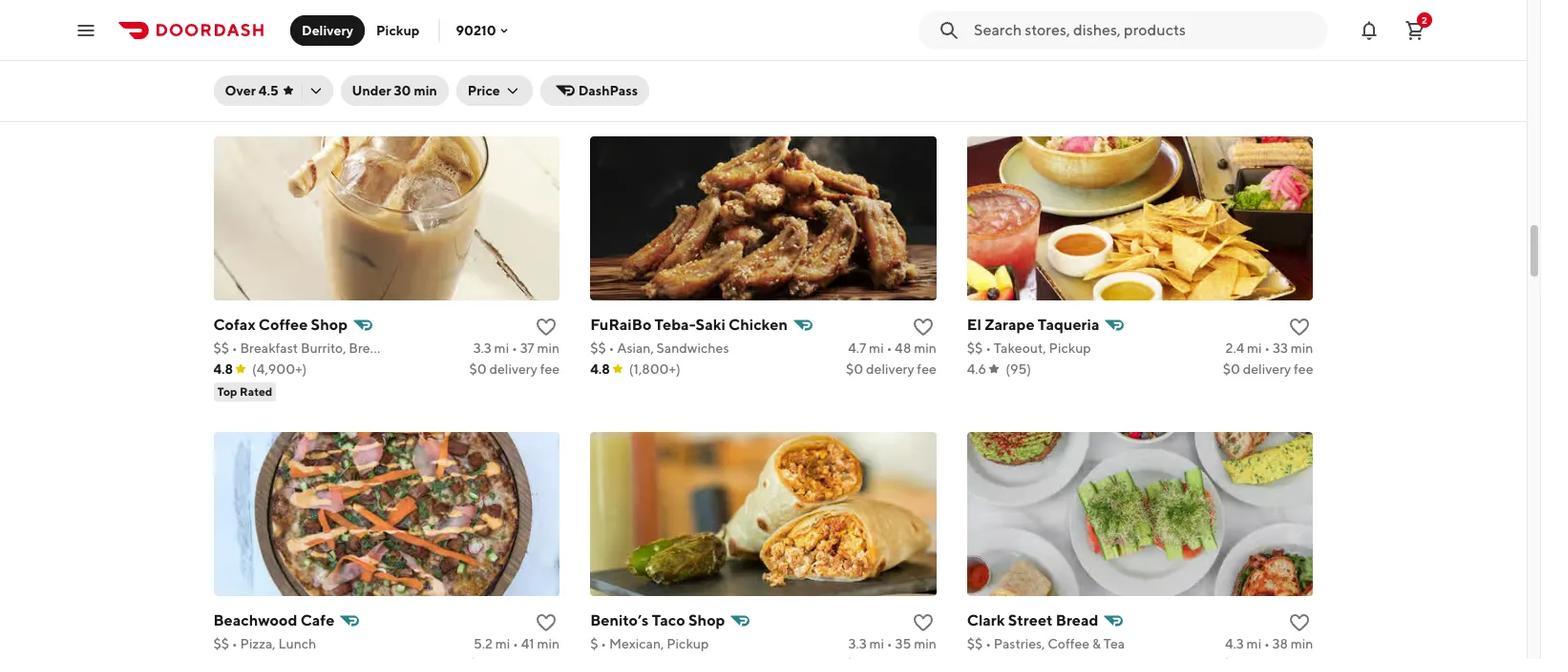 Task type: vqa. For each thing, say whether or not it's contained in the screenshot.
Popular Dishes
no



Task type: describe. For each thing, give the bounding box(es) containing it.
delivery button
[[290, 15, 365, 45]]

delivery for mendocino farms
[[489, 66, 538, 81]]

pickup inside button
[[376, 22, 420, 38]]

(1,800+)
[[629, 362, 681, 377]]

benito's
[[590, 612, 649, 630]]

mexican,
[[609, 637, 664, 652]]

delivery
[[302, 22, 353, 38]]

$ for mendocino farms
[[213, 45, 221, 60]]

30
[[394, 83, 411, 98]]

4.8 for cofax coffee shop
[[213, 362, 233, 377]]

$$ • pastries, coffee & tea
[[967, 637, 1125, 652]]

price
[[468, 83, 500, 98]]

$​0 for el zarape taqueria
[[1223, 362, 1240, 377]]

41
[[521, 637, 534, 652]]

4.9
[[590, 66, 610, 81]]

min for beachwood cafe
[[537, 637, 560, 652]]

4.3
[[1225, 637, 1244, 652]]

over
[[225, 83, 256, 98]]

under 30 min button
[[341, 75, 449, 106]]

2 button
[[1396, 11, 1434, 49]]

pickup for benito's taco shop
[[667, 637, 709, 652]]

$​0 for northern cafe
[[1223, 66, 1240, 81]]

1 breakfast from the left
[[240, 341, 298, 356]]

sandwiches
[[657, 341, 729, 356]]

3.3 mi • 37 min
[[473, 341, 560, 356]]

0 horizontal spatial top
[[217, 385, 237, 399]]

cofax
[[213, 316, 256, 334]]

pickup button
[[365, 15, 431, 45]]

click to add this store to your saved list image for beachwood cafe
[[535, 612, 558, 635]]

1 horizontal spatial top rated
[[594, 89, 649, 103]]

38 for clark street bread
[[1273, 637, 1288, 652]]

5.2 mi • 41 min
[[474, 637, 560, 652]]

1 horizontal spatial rated
[[617, 89, 649, 103]]

northern
[[967, 20, 1033, 38]]

$​0 delivery fee down "7.9 mi • 35 min"
[[846, 66, 937, 81]]

$$ • takeout, pickup
[[967, 341, 1091, 356]]

2.4 mi • 33 min
[[1226, 341, 1313, 356]]

mi for clark street bread
[[1247, 637, 1262, 652]]

$​0 delivery fee for el zarape taqueria
[[1223, 362, 1313, 377]]

beachwood
[[213, 612, 297, 630]]

beachwood cafe
[[213, 612, 335, 630]]

cofax coffee shop
[[213, 316, 348, 334]]

open menu image
[[74, 19, 97, 42]]

delivery for northern cafe
[[1243, 66, 1291, 81]]

dashpass button
[[540, 75, 649, 106]]

$$ • chinese, takeout
[[967, 45, 1099, 60]]

bread
[[1056, 612, 1099, 630]]

min right 7.9
[[914, 45, 937, 60]]

90210
[[456, 22, 496, 38]]

$$ • asian, sandwiches
[[590, 341, 729, 356]]

$40,
[[305, 89, 331, 103]]

taco
[[652, 612, 685, 630]]

0 horizontal spatial top rated
[[217, 385, 273, 399]]

taqueria
[[1038, 316, 1100, 334]]

(4,900+)
[[252, 362, 307, 377]]

35 for 3.3 mi • 35 min
[[895, 637, 911, 652]]

4.8 for furaibo teba-saki chicken
[[590, 362, 610, 377]]

delivery for cofax coffee shop
[[489, 362, 538, 377]]

asian,
[[617, 341, 654, 356]]

clark
[[967, 612, 1005, 630]]

click to add this store to your saved list image for cofax coffee shop
[[535, 316, 558, 339]]

over 4.5
[[225, 83, 278, 98]]

min for cofax coffee shop
[[537, 341, 560, 356]]

min for el zarape taqueria
[[1291, 341, 1313, 356]]

mi for furaibo teba-saki chicken
[[869, 341, 884, 356]]

benito's taco shop
[[590, 612, 725, 630]]

clark street bread
[[967, 612, 1099, 630]]

el
[[967, 316, 982, 334]]

$​0 delivery fee for northern cafe
[[1223, 66, 1313, 81]]

min for furaibo teba-saki chicken
[[914, 341, 937, 356]]

(3,500+)
[[629, 66, 683, 81]]

$$ for clark
[[967, 637, 983, 652]]

street
[[1008, 612, 1053, 630]]

33
[[1273, 341, 1288, 356]]

american,
[[232, 45, 294, 60]]

lunch
[[278, 637, 316, 652]]

farms
[[297, 20, 341, 38]]

price button
[[456, 75, 533, 106]]

furaibo teba-saki chicken
[[590, 316, 788, 334]]

pastries,
[[994, 637, 1045, 652]]

deals: spend $40, save $10
[[233, 89, 379, 103]]

mi for northern cafe
[[1247, 45, 1262, 60]]

48
[[895, 341, 911, 356]]

save
[[333, 89, 357, 103]]

furaibo
[[590, 316, 652, 334]]

4.3 mi • 38 min
[[1225, 637, 1313, 652]]

$$ for el
[[967, 341, 983, 356]]

delivery down "7.9 mi • 35 min"
[[866, 66, 914, 81]]

click to add this store to your saved list image for benito's taco shop
[[912, 612, 935, 635]]

click to add this store to your saved list image for clark street bread
[[1289, 612, 1312, 635]]

(1,500+)
[[1006, 66, 1058, 81]]

90210 button
[[456, 22, 512, 38]]

takeout
[[1050, 45, 1099, 60]]

spend
[[268, 89, 303, 103]]

pickup for el zarape taqueria
[[1049, 341, 1091, 356]]

min for clark street bread
[[1291, 637, 1313, 652]]

$ • american, healthy
[[213, 45, 345, 60]]

fee down "7.9 mi • 35 min"
[[917, 66, 937, 81]]



Task type: locate. For each thing, give the bounding box(es) containing it.
$​0 down 4.7
[[846, 362, 863, 377]]

$ • mexican, pickup
[[590, 637, 709, 652]]

rated down the (4,900+)
[[240, 385, 273, 399]]

0 vertical spatial top
[[594, 89, 614, 103]]

cafe up the $$ • chinese, takeout
[[1036, 20, 1070, 38]]

$​0 delivery fee
[[469, 66, 560, 81], [846, 66, 937, 81], [1223, 66, 1313, 81], [469, 362, 560, 377], [846, 362, 937, 377], [1223, 362, 1313, 377]]

min right 37
[[537, 341, 560, 356]]

top
[[594, 89, 614, 103], [217, 385, 237, 399]]

$​0 down the 2.4
[[1223, 362, 1240, 377]]

4.7 mi • 48 min
[[848, 341, 937, 356]]

•
[[224, 45, 230, 60], [887, 45, 893, 60], [986, 45, 991, 60], [1264, 45, 1270, 60], [232, 341, 237, 356], [512, 341, 517, 356], [609, 341, 614, 356], [887, 341, 892, 356], [986, 341, 991, 356], [1265, 341, 1270, 356], [232, 637, 237, 652], [513, 637, 519, 652], [601, 637, 606, 652], [887, 637, 893, 652], [986, 637, 991, 652], [1264, 637, 1270, 652]]

shop
[[311, 316, 348, 334], [688, 612, 725, 630]]

38 right 2.7
[[1273, 45, 1288, 60]]

2.7 mi • 38 min
[[1226, 45, 1313, 60]]

1 vertical spatial pickup
[[1049, 341, 1091, 356]]

teba-
[[655, 316, 696, 334]]

$$ down northern
[[967, 45, 983, 60]]

click to add this store to your saved list image up 2.4 mi • 33 min
[[1289, 316, 1312, 339]]

$$ left pizza,
[[213, 637, 229, 652]]

4.6 for northern
[[967, 66, 987, 81]]

Store search: begin typing to search for stores available on DoorDash text field
[[974, 20, 1316, 41]]

shop up burrito,
[[311, 316, 348, 334]]

$ down benito's
[[590, 637, 598, 652]]

0 vertical spatial pickup
[[376, 22, 420, 38]]

$​0 down 3.3 mi • 37 min
[[469, 362, 487, 377]]

pickup down taco
[[667, 637, 709, 652]]

under 30 min
[[352, 83, 437, 98]]

2 4.6 from the top
[[967, 362, 987, 377]]

mi for beachwood cafe
[[495, 637, 510, 652]]

38
[[1273, 45, 1288, 60], [1273, 637, 1288, 652]]

under
[[352, 83, 391, 98]]

0 horizontal spatial cafe
[[301, 612, 335, 630]]

3.3 mi • 35 min
[[849, 637, 937, 652]]

1 horizontal spatial breakfast
[[349, 341, 407, 356]]

breakfast up the (4,900+)
[[240, 341, 298, 356]]

$​0 delivery fee down the 4.7 mi • 48 min
[[846, 362, 937, 377]]

2 38 from the top
[[1273, 637, 1288, 652]]

delivery for el zarape taqueria
[[1243, 362, 1291, 377]]

4.5
[[259, 83, 278, 98]]

4.8 down cofax
[[213, 362, 233, 377]]

2
[[1422, 14, 1428, 25]]

el zarape taqueria
[[967, 316, 1100, 334]]

$ for benito's taco shop
[[590, 637, 598, 652]]

0 horizontal spatial 3.3
[[473, 341, 492, 356]]

northern cafe
[[967, 20, 1070, 38]]

0 horizontal spatial coffee
[[259, 316, 308, 334]]

2.7
[[1226, 45, 1244, 60]]

1 vertical spatial rated
[[240, 385, 273, 399]]

0 vertical spatial $
[[213, 45, 221, 60]]

fee down 2.7 mi • 38 min
[[1294, 66, 1313, 81]]

breakfast
[[240, 341, 298, 356], [349, 341, 407, 356]]

burrito,
[[301, 341, 346, 356]]

deals:
[[233, 89, 266, 103]]

pizza,
[[240, 637, 276, 652]]

7.9 mi • 35 min
[[850, 45, 937, 60]]

min right "48"
[[914, 341, 937, 356]]

38 right '4.3'
[[1273, 637, 1288, 652]]

click to add this store to your saved list image up 4.3 mi • 38 min at the bottom of page
[[1289, 612, 1312, 635]]

tea
[[1104, 637, 1125, 652]]

click to add this store to your saved list image up 3.3 mi • 37 min
[[535, 316, 558, 339]]

$​0 delivery fee down 2.4 mi • 33 min
[[1223, 362, 1313, 377]]

0 vertical spatial 38
[[1273, 45, 1288, 60]]

4.6 for el
[[967, 362, 987, 377]]

3.3
[[473, 341, 492, 356], [849, 637, 867, 652]]

0 vertical spatial top rated
[[594, 89, 649, 103]]

0 vertical spatial rated
[[617, 89, 649, 103]]

0 vertical spatial 35
[[895, 45, 911, 60]]

35 for 7.9 mi • 35 min
[[895, 45, 911, 60]]

1 horizontal spatial cafe
[[1036, 20, 1070, 38]]

min right 2.7
[[1291, 45, 1313, 60]]

breakfast right burrito,
[[349, 341, 407, 356]]

$10
[[360, 89, 379, 103]]

$$ • pizza, lunch
[[213, 637, 316, 652]]

fee for mendocino farms
[[540, 66, 560, 81]]

$$ for cofax
[[213, 341, 229, 356]]

min for northern cafe
[[1291, 45, 1313, 60]]

1 vertical spatial top rated
[[217, 385, 273, 399]]

coffee
[[259, 316, 308, 334], [1048, 637, 1090, 652]]

saki
[[696, 316, 726, 334]]

$​0 down 2.7
[[1223, 66, 1240, 81]]

over 4.5 button
[[213, 75, 333, 106]]

1 vertical spatial coffee
[[1048, 637, 1090, 652]]

37
[[520, 341, 534, 356]]

$$
[[967, 45, 983, 60], [213, 341, 229, 356], [590, 341, 606, 356], [967, 341, 983, 356], [213, 637, 229, 652], [967, 637, 983, 652]]

2 35 from the top
[[895, 637, 911, 652]]

0 horizontal spatial shop
[[311, 316, 348, 334]]

5.2
[[474, 637, 493, 652]]

$​0
[[469, 66, 487, 81], [846, 66, 863, 81], [1223, 66, 1240, 81], [469, 362, 487, 377], [846, 362, 863, 377], [1223, 362, 1240, 377]]

min right 30
[[414, 83, 437, 98]]

4.7
[[848, 341, 866, 356]]

delivery up the price
[[489, 66, 538, 81]]

delivery down the 4.7 mi • 48 min
[[866, 362, 914, 377]]

0 vertical spatial shop
[[311, 316, 348, 334]]

0 vertical spatial coffee
[[259, 316, 308, 334]]

min right '4.3'
[[1291, 637, 1313, 652]]

cafe for northern cafe
[[1036, 20, 1070, 38]]

3.3 for benito's taco shop
[[849, 637, 867, 652]]

$​0 down 7.9
[[846, 66, 863, 81]]

$​0 up the price
[[469, 66, 487, 81]]

fee down the 4.7 mi • 48 min
[[917, 362, 937, 377]]

top rated down 4.9
[[594, 89, 649, 103]]

0 vertical spatial 4.6
[[967, 66, 987, 81]]

delivery down 2.4 mi • 33 min
[[1243, 362, 1291, 377]]

mendocino
[[213, 20, 294, 38]]

1 vertical spatial shop
[[688, 612, 725, 630]]

delivery down 3.3 mi • 37 min
[[489, 362, 538, 377]]

healthy
[[297, 45, 345, 60]]

4.8
[[213, 66, 233, 81], [213, 362, 233, 377], [590, 362, 610, 377]]

0 vertical spatial 3.3
[[473, 341, 492, 356]]

click to add this store to your saved list image up "7.9 mi • 35 min"
[[912, 20, 935, 43]]

$
[[213, 45, 221, 60], [590, 637, 598, 652]]

takeout,
[[994, 341, 1046, 356]]

chicken
[[729, 316, 788, 334]]

mi for el zarape taqueria
[[1247, 341, 1262, 356]]

0 horizontal spatial rated
[[240, 385, 273, 399]]

fee left 4.9
[[540, 66, 560, 81]]

$​0 for cofax coffee shop
[[469, 362, 487, 377]]

1 horizontal spatial pickup
[[667, 637, 709, 652]]

rated down (3,500+)
[[617, 89, 649, 103]]

pickup
[[376, 22, 420, 38], [1049, 341, 1091, 356], [667, 637, 709, 652]]

click to add this store to your saved list image for furaibo teba-saki chicken
[[912, 316, 935, 339]]

0 horizontal spatial $
[[213, 45, 221, 60]]

mi for cofax coffee shop
[[494, 341, 509, 356]]

min inside under 30 min button
[[414, 83, 437, 98]]

cafe for beachwood cafe
[[301, 612, 335, 630]]

click to add this store to your saved list image
[[912, 20, 935, 43], [535, 316, 558, 339], [1289, 316, 1312, 339], [535, 612, 558, 635], [912, 612, 935, 635]]

fee for northern cafe
[[1294, 66, 1313, 81]]

0 vertical spatial click to add this store to your saved list image
[[912, 316, 935, 339]]

1 4.6 from the top
[[967, 66, 987, 81]]

shop for cofax coffee shop
[[311, 316, 348, 334]]

click to add this store to your saved list image up 3.3 mi • 35 min
[[912, 612, 935, 635]]

1 35 from the top
[[895, 45, 911, 60]]

38 for northern cafe
[[1273, 45, 1288, 60]]

$​0 for furaibo teba-saki chicken
[[846, 362, 863, 377]]

delivery for furaibo teba-saki chicken
[[866, 362, 914, 377]]

1 vertical spatial 4.6
[[967, 362, 987, 377]]

chinese,
[[994, 45, 1047, 60]]

1 vertical spatial $
[[590, 637, 598, 652]]

fee down 3.3 mi • 37 min
[[540, 362, 560, 377]]

click to add this store to your saved list image for el zarape taqueria
[[1289, 316, 1312, 339]]

$​0 delivery fee up the price
[[469, 66, 560, 81]]

fee down 2.4 mi • 33 min
[[1294, 362, 1313, 377]]

fee for furaibo teba-saki chicken
[[917, 362, 937, 377]]

1 vertical spatial 38
[[1273, 637, 1288, 652]]

$ down the mendocino
[[213, 45, 221, 60]]

7.9
[[850, 45, 867, 60]]

3.3 for cofax coffee shop
[[473, 341, 492, 356]]

pickup up under 30 min button
[[376, 22, 420, 38]]

min
[[914, 45, 937, 60], [1291, 45, 1313, 60], [414, 83, 437, 98], [537, 341, 560, 356], [914, 341, 937, 356], [1291, 341, 1313, 356], [537, 637, 560, 652], [914, 637, 937, 652], [1291, 637, 1313, 652]]

$$ for beachwood
[[213, 637, 229, 652]]

top rated down the (4,900+)
[[217, 385, 273, 399]]

$​0 for mendocino farms
[[469, 66, 487, 81]]

$$ down clark
[[967, 637, 983, 652]]

click to add this store to your saved list image
[[912, 316, 935, 339], [1289, 612, 1312, 635]]

$$ down furaibo
[[590, 341, 606, 356]]

4.8 down furaibo
[[590, 362, 610, 377]]

&
[[1092, 637, 1101, 652]]

0 horizontal spatial click to add this store to your saved list image
[[912, 316, 935, 339]]

$$ • breakfast burrito, breakfast
[[213, 341, 407, 356]]

2 vertical spatial pickup
[[667, 637, 709, 652]]

$​0 delivery fee for cofax coffee shop
[[469, 362, 560, 377]]

4.6 down northern
[[967, 66, 987, 81]]

$$ for northern
[[967, 45, 983, 60]]

top down cofax
[[217, 385, 237, 399]]

mendocino farms
[[213, 20, 341, 38]]

1 horizontal spatial click to add this store to your saved list image
[[1289, 612, 1312, 635]]

2 horizontal spatial pickup
[[1049, 341, 1091, 356]]

shop for benito's taco shop
[[688, 612, 725, 630]]

dashpass
[[578, 83, 638, 98]]

1 vertical spatial 35
[[895, 637, 911, 652]]

notification bell image
[[1358, 19, 1381, 42]]

$​0 delivery fee down 2.7 mi • 38 min
[[1223, 66, 1313, 81]]

4.6 left (95)
[[967, 362, 987, 377]]

$$ down el
[[967, 341, 983, 356]]

1 vertical spatial 3.3
[[849, 637, 867, 652]]

min right "33"
[[1291, 341, 1313, 356]]

0 horizontal spatial breakfast
[[240, 341, 298, 356]]

1 vertical spatial click to add this store to your saved list image
[[1289, 612, 1312, 635]]

1 horizontal spatial shop
[[688, 612, 725, 630]]

delivery down 2.7 mi • 38 min
[[1243, 66, 1291, 81]]

$​0 delivery fee down 3.3 mi • 37 min
[[469, 362, 560, 377]]

zarape
[[985, 316, 1035, 334]]

2 breakfast from the left
[[349, 341, 407, 356]]

click to add this store to your saved list image up 5.2 mi • 41 min
[[535, 612, 558, 635]]

1 38 from the top
[[1273, 45, 1288, 60]]

cafe up lunch
[[301, 612, 335, 630]]

$​0 delivery fee for mendocino farms
[[469, 66, 560, 81]]

2.4
[[1226, 341, 1244, 356]]

$$ down cofax
[[213, 341, 229, 356]]

0 horizontal spatial pickup
[[376, 22, 420, 38]]

$​0 delivery fee for furaibo teba-saki chicken
[[846, 362, 937, 377]]

pickup down taqueria
[[1049, 341, 1091, 356]]

(95)
[[1006, 362, 1031, 377]]

1 horizontal spatial coffee
[[1048, 637, 1090, 652]]

click to add this store to your saved list image up the 4.7 mi • 48 min
[[912, 316, 935, 339]]

fee for el zarape taqueria
[[1294, 362, 1313, 377]]

$$ for furaibo
[[590, 341, 606, 356]]

coffee up the $$ • breakfast burrito, breakfast at left bottom
[[259, 316, 308, 334]]

4.8 up over
[[213, 66, 233, 81]]

1 horizontal spatial 3.3
[[849, 637, 867, 652]]

0 vertical spatial cafe
[[1036, 20, 1070, 38]]

mi for benito's taco shop
[[869, 637, 884, 652]]

1 horizontal spatial top
[[594, 89, 614, 103]]

coffee down bread
[[1048, 637, 1090, 652]]

fee
[[540, 66, 560, 81], [917, 66, 937, 81], [1294, 66, 1313, 81], [540, 362, 560, 377], [917, 362, 937, 377], [1294, 362, 1313, 377]]

top down 4.9
[[594, 89, 614, 103]]

4.8 for mendocino farms
[[213, 66, 233, 81]]

3 items, open order cart image
[[1404, 19, 1427, 42]]

min left the pastries,
[[914, 637, 937, 652]]

shop right taco
[[688, 612, 725, 630]]

mi
[[869, 45, 884, 60], [1247, 45, 1262, 60], [494, 341, 509, 356], [869, 341, 884, 356], [1247, 341, 1262, 356], [495, 637, 510, 652], [869, 637, 884, 652], [1247, 637, 1262, 652]]

1 vertical spatial cafe
[[301, 612, 335, 630]]

(10,700+)
[[252, 66, 312, 81]]

min for benito's taco shop
[[914, 637, 937, 652]]

1 vertical spatial top
[[217, 385, 237, 399]]

1 horizontal spatial $
[[590, 637, 598, 652]]

min right 41
[[537, 637, 560, 652]]

fee for cofax coffee shop
[[540, 362, 560, 377]]



